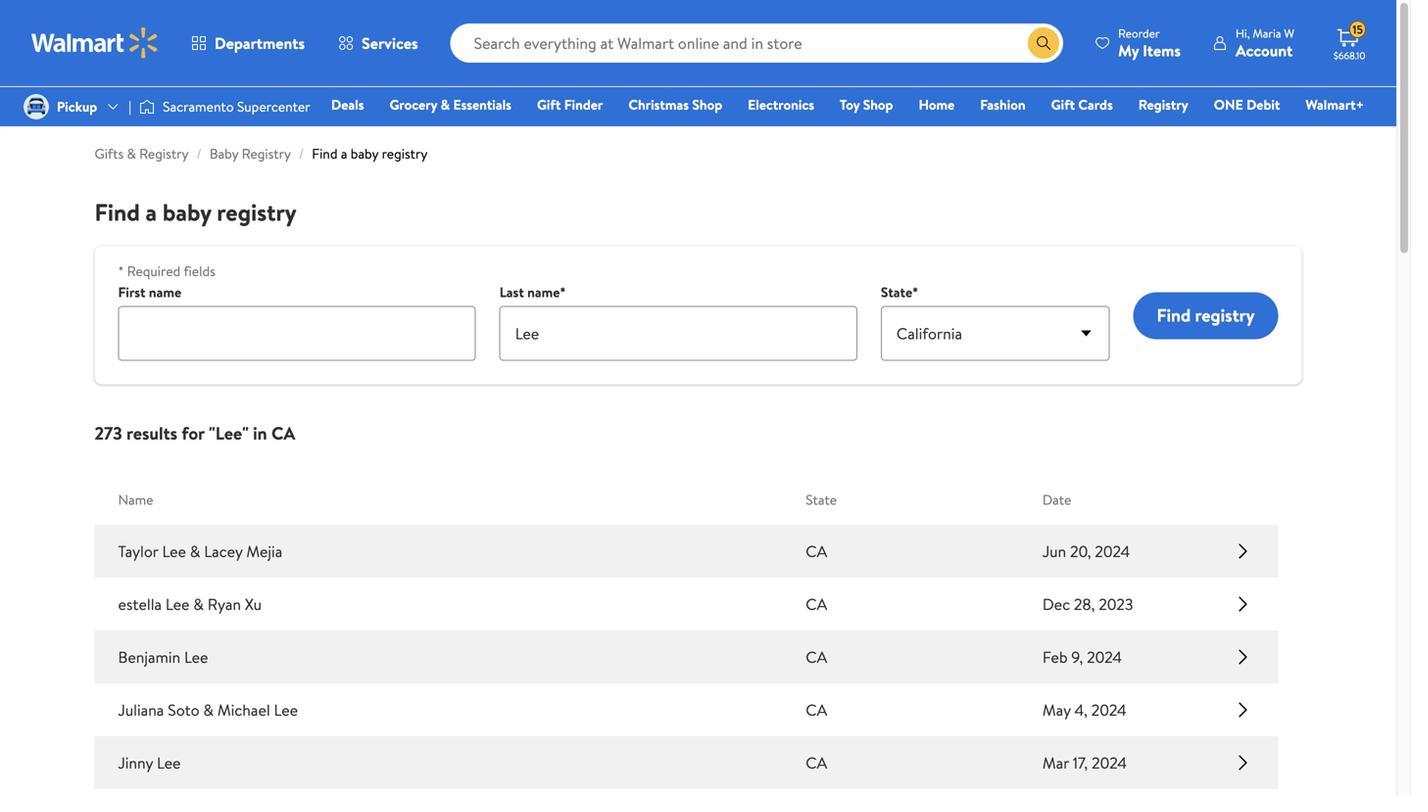 Task type: describe. For each thing, give the bounding box(es) containing it.
name*
[[527, 283, 566, 302]]

& right "grocery"
[[441, 95, 450, 114]]

2 horizontal spatial registry
[[1139, 95, 1189, 114]]

juliana soto & michael lee
[[118, 700, 298, 721]]

& right gifts
[[127, 144, 136, 163]]

find for find a baby registry
[[95, 196, 140, 229]]

baby registry link
[[210, 144, 291, 163]]

in
[[253, 421, 267, 446]]

deals link
[[322, 94, 373, 115]]

ryan
[[207, 594, 241, 616]]

2024 for feb 9, 2024
[[1087, 647, 1122, 668]]

juliana
[[118, 700, 164, 721]]

benjamin lee
[[118, 647, 208, 668]]

find for find registry
[[1157, 303, 1191, 328]]

toy shop
[[840, 95, 893, 114]]

1 horizontal spatial a
[[341, 144, 347, 163]]

find registry
[[1157, 303, 1255, 328]]

christmas shop
[[629, 95, 722, 114]]

lacey
[[204, 541, 243, 563]]

find a baby registry link
[[312, 144, 428, 163]]

2023
[[1099, 594, 1133, 616]]

ca for mar 17, 2024
[[806, 753, 827, 774]]

ca for dec 28, 2023
[[806, 594, 827, 616]]

date
[[1043, 491, 1072, 510]]

fashion
[[980, 95, 1026, 114]]

 image for sacramento supercenter
[[139, 97, 155, 117]]

grocery
[[390, 95, 437, 114]]

|
[[129, 97, 131, 116]]

 image for pickup
[[24, 94, 49, 120]]

taylor
[[118, 541, 158, 563]]

one debit
[[1214, 95, 1280, 114]]

& for estella lee & ryan xu
[[193, 594, 204, 616]]

debit
[[1247, 95, 1280, 114]]

xu
[[245, 594, 262, 616]]

baby
[[210, 144, 238, 163]]

1 horizontal spatial registry
[[242, 144, 291, 163]]

mar
[[1043, 753, 1069, 774]]

walmart+
[[1306, 95, 1364, 114]]

2024 for jun 20, 2024
[[1095, 541, 1130, 563]]

one debit link
[[1205, 94, 1289, 115]]

pickup
[[57, 97, 97, 116]]

estella
[[118, 594, 162, 616]]

state*
[[881, 283, 919, 302]]

deals
[[331, 95, 364, 114]]

shop for christmas shop
[[692, 95, 722, 114]]

28,
[[1074, 594, 1095, 616]]

0 horizontal spatial registry
[[139, 144, 189, 163]]

jun 20, 2024
[[1043, 541, 1130, 563]]

0 vertical spatial registry
[[382, 144, 428, 163]]

1 vertical spatial a
[[146, 196, 157, 229]]

reorder
[[1118, 25, 1160, 42]]

name
[[149, 283, 181, 302]]

services button
[[322, 20, 435, 67]]

dec 28, 2023
[[1043, 594, 1133, 616]]

for
[[182, 421, 205, 446]]

gift finder link
[[528, 94, 612, 115]]

ca for jun 20, 2024
[[806, 541, 827, 563]]

registry juliana soto & michael lee may 4, 2024 image
[[1231, 695, 1255, 726]]

soto
[[168, 700, 200, 721]]

mejia
[[246, 541, 283, 563]]

gifts & registry link
[[95, 144, 189, 163]]

"lee"
[[209, 421, 249, 446]]

grocery & essentials
[[390, 95, 512, 114]]

reorder my items
[[1118, 25, 1181, 61]]

& for taylor lee & lacey  mejia
[[190, 541, 200, 563]]

registry benjamin lee feb 9, 2024 image
[[1231, 642, 1255, 673]]

1 vertical spatial registry
[[217, 196, 297, 229]]

name
[[118, 491, 153, 510]]

sacramento supercenter
[[163, 97, 310, 116]]

may 4, 2024
[[1043, 700, 1127, 721]]

2 / from the left
[[299, 144, 304, 163]]

Last name* text field
[[500, 306, 858, 361]]

walmart image
[[31, 27, 159, 59]]

jinny lee
[[118, 753, 181, 774]]

grocery & essentials link
[[381, 94, 520, 115]]

home link
[[910, 94, 964, 115]]

toy
[[840, 95, 860, 114]]

essentials
[[453, 95, 512, 114]]

items
[[1143, 40, 1181, 61]]

mar 17, 2024
[[1043, 753, 1127, 774]]

toy shop link
[[831, 94, 902, 115]]

account
[[1236, 40, 1293, 61]]



Task type: locate. For each thing, give the bounding box(es) containing it.
shop right 'christmas'
[[692, 95, 722, 114]]

shop for toy shop
[[863, 95, 893, 114]]

registry right gifts
[[139, 144, 189, 163]]

sacramento
[[163, 97, 234, 116]]

registry down 'items' on the top
[[1139, 95, 1189, 114]]

find a baby registry
[[95, 196, 297, 229]]

$668.10
[[1334, 49, 1366, 62]]

benjamin
[[118, 647, 180, 668]]

search icon image
[[1036, 35, 1052, 51]]

jinny
[[118, 753, 153, 774]]

1 horizontal spatial /
[[299, 144, 304, 163]]

1 horizontal spatial registry
[[382, 144, 428, 163]]

last name*
[[500, 283, 566, 302]]

gift cards
[[1051, 95, 1113, 114]]

1 vertical spatial baby
[[163, 196, 211, 229]]

a
[[341, 144, 347, 163], [146, 196, 157, 229]]

results
[[126, 421, 177, 446]]

home
[[919, 95, 955, 114]]

first
[[118, 283, 146, 302]]

christmas
[[629, 95, 689, 114]]

0 horizontal spatial find
[[95, 196, 140, 229]]

& left lacey
[[190, 541, 200, 563]]

2 vertical spatial registry
[[1195, 303, 1255, 328]]

find registry button
[[1133, 293, 1279, 340]]

find
[[312, 144, 338, 163], [95, 196, 140, 229], [1157, 303, 1191, 328]]

registry inside button
[[1195, 303, 1255, 328]]

registry taylor lee & lacey  mejia jun 20, 2024 image
[[1231, 536, 1255, 567]]

1 horizontal spatial gift
[[1051, 95, 1075, 114]]

4,
[[1075, 700, 1088, 721]]

*
[[118, 262, 124, 281]]

0 horizontal spatial a
[[146, 196, 157, 229]]

/ left baby
[[197, 144, 202, 163]]

may
[[1043, 700, 1071, 721]]

gifts
[[95, 144, 124, 163]]

2 shop from the left
[[863, 95, 893, 114]]

find inside button
[[1157, 303, 1191, 328]]

gift cards link
[[1042, 94, 1122, 115]]

20,
[[1070, 541, 1091, 563]]

estella lee & ryan xu
[[118, 594, 262, 616]]

ca for may 4, 2024
[[806, 700, 827, 721]]

lee for estella lee & ryan xu
[[166, 594, 190, 616]]

 image right |
[[139, 97, 155, 117]]

17,
[[1073, 753, 1088, 774]]

registry right baby
[[242, 144, 291, 163]]

273
[[95, 421, 122, 446]]

2 horizontal spatial find
[[1157, 303, 1191, 328]]

departments
[[215, 32, 305, 54]]

2 vertical spatial find
[[1157, 303, 1191, 328]]

2 horizontal spatial registry
[[1195, 303, 1255, 328]]

1 / from the left
[[197, 144, 202, 163]]

* required fields
[[118, 262, 215, 281]]

/
[[197, 144, 202, 163], [299, 144, 304, 163]]

lee right the michael
[[274, 700, 298, 721]]

0 horizontal spatial /
[[197, 144, 202, 163]]

2024 right 17,
[[1092, 753, 1127, 774]]

required
[[127, 262, 181, 281]]

273 results for "lee" in ca
[[95, 421, 295, 446]]

1 horizontal spatial find
[[312, 144, 338, 163]]

feb
[[1043, 647, 1068, 668]]

lee right benjamin
[[184, 647, 208, 668]]

baby down deals link
[[351, 144, 379, 163]]

0 horizontal spatial registry
[[217, 196, 297, 229]]

ca
[[271, 421, 295, 446], [806, 541, 827, 563], [806, 594, 827, 616], [806, 647, 827, 668], [806, 700, 827, 721], [806, 753, 827, 774]]

dec
[[1043, 594, 1070, 616]]

& right soto
[[203, 700, 214, 721]]

a down 'deals'
[[341, 144, 347, 163]]

gift for gift finder
[[537, 95, 561, 114]]

maria
[[1253, 25, 1281, 42]]

registry link
[[1130, 94, 1197, 115]]

lee for taylor lee & lacey  mejia
[[162, 541, 186, 563]]

fields
[[184, 262, 215, 281]]

Walmart Site-Wide search field
[[450, 24, 1063, 63]]

finder
[[564, 95, 603, 114]]

Search search field
[[450, 24, 1063, 63]]

/ right baby registry link
[[299, 144, 304, 163]]

lee right 'jinny'
[[157, 753, 181, 774]]

shop right toy
[[863, 95, 893, 114]]

0 vertical spatial a
[[341, 144, 347, 163]]

gift for gift cards
[[1051, 95, 1075, 114]]

1 horizontal spatial  image
[[139, 97, 155, 117]]

a up 'required'
[[146, 196, 157, 229]]

departments button
[[174, 20, 322, 67]]

gift finder
[[537, 95, 603, 114]]

baby up fields
[[163, 196, 211, 229]]

my
[[1118, 40, 1139, 61]]

2024 for mar 17, 2024
[[1092, 753, 1127, 774]]

0 horizontal spatial baby
[[163, 196, 211, 229]]

15
[[1353, 21, 1363, 38]]

gift left cards on the right top of the page
[[1051, 95, 1075, 114]]

lee right taylor
[[162, 541, 186, 563]]

w
[[1284, 25, 1295, 42]]

hi,
[[1236, 25, 1250, 42]]

ca for feb 9, 2024
[[806, 647, 827, 668]]

0 horizontal spatial  image
[[24, 94, 49, 120]]

registry estella lee & ryan xu dec 28, 2023 image
[[1231, 589, 1255, 620]]

gifts & registry / baby registry / find a baby registry
[[95, 144, 428, 163]]

michael
[[217, 700, 270, 721]]

1 gift from the left
[[537, 95, 561, 114]]

walmart+ link
[[1297, 94, 1373, 115]]

1 vertical spatial find
[[95, 196, 140, 229]]

registry jinny lee mar 17, 2024 image
[[1231, 748, 1255, 779]]

registry
[[1139, 95, 1189, 114], [139, 144, 189, 163], [242, 144, 291, 163]]

 image
[[24, 94, 49, 120], [139, 97, 155, 117]]

lee for jinny lee
[[157, 753, 181, 774]]

services
[[362, 32, 418, 54]]

hi, maria w account
[[1236, 25, 1295, 61]]

registry
[[382, 144, 428, 163], [217, 196, 297, 229], [1195, 303, 1255, 328]]

2024 right 20,
[[1095, 541, 1130, 563]]

& left ryan at left bottom
[[193, 594, 204, 616]]

0 vertical spatial find
[[312, 144, 338, 163]]

lee right estella
[[166, 594, 190, 616]]

lee
[[162, 541, 186, 563], [166, 594, 190, 616], [184, 647, 208, 668], [274, 700, 298, 721], [157, 753, 181, 774]]

electronics link
[[739, 94, 823, 115]]

baby
[[351, 144, 379, 163], [163, 196, 211, 229]]

taylor lee & lacey  mejia
[[118, 541, 283, 563]]

9,
[[1072, 647, 1083, 668]]

1 horizontal spatial baby
[[351, 144, 379, 163]]

0 vertical spatial baby
[[351, 144, 379, 163]]

 image left pickup
[[24, 94, 49, 120]]

supercenter
[[237, 97, 310, 116]]

jun
[[1043, 541, 1066, 563]]

lee for benjamin lee
[[184, 647, 208, 668]]

first name
[[118, 283, 181, 302]]

1 horizontal spatial shop
[[863, 95, 893, 114]]

one
[[1214, 95, 1244, 114]]

2024 right 4,
[[1092, 700, 1127, 721]]

feb 9, 2024
[[1043, 647, 1122, 668]]

last
[[500, 283, 524, 302]]

0 horizontal spatial gift
[[537, 95, 561, 114]]

2024
[[1095, 541, 1130, 563], [1087, 647, 1122, 668], [1092, 700, 1127, 721], [1092, 753, 1127, 774]]

state
[[806, 491, 837, 510]]

1 shop from the left
[[692, 95, 722, 114]]

0 horizontal spatial shop
[[692, 95, 722, 114]]

& for juliana soto & michael lee
[[203, 700, 214, 721]]

2024 right 9,
[[1087, 647, 1122, 668]]

electronics
[[748, 95, 815, 114]]

2024 for may 4, 2024
[[1092, 700, 1127, 721]]

gift left "finder"
[[537, 95, 561, 114]]

2 gift from the left
[[1051, 95, 1075, 114]]

First name text field
[[118, 306, 476, 361]]



Task type: vqa. For each thing, say whether or not it's contained in the screenshot.
All departments
no



